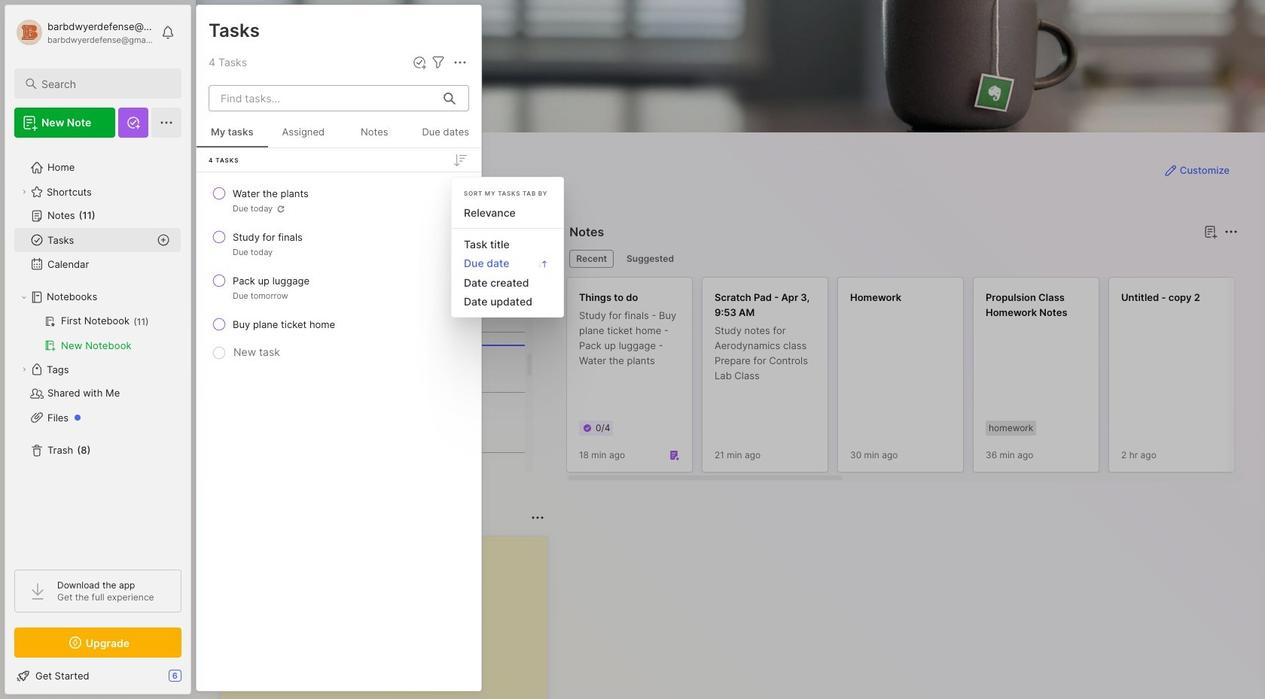 Task type: vqa. For each thing, say whether or not it's contained in the screenshot.
Note Editor text box
no



Task type: locate. For each thing, give the bounding box(es) containing it.
tree inside main "element"
[[5, 147, 191, 557]]

group inside main "element"
[[14, 310, 181, 358]]

tab
[[570, 250, 614, 268], [620, 250, 681, 268]]

1 horizontal spatial tab
[[620, 250, 681, 268]]

0 horizontal spatial tab
[[570, 250, 614, 268]]

2 tab from the left
[[620, 250, 681, 268]]

Find tasks… text field
[[212, 86, 435, 111]]

Help and Learning task checklist field
[[5, 664, 191, 689]]

row
[[203, 180, 475, 221], [203, 224, 475, 264], [203, 267, 475, 308], [203, 311, 475, 338]]

more actions and view options image
[[451, 53, 469, 72]]

tab list
[[570, 250, 1236, 268]]

2 row from the top
[[203, 224, 475, 264]]

study for finals 1 cell
[[233, 230, 303, 245]]

water the plants 0 cell
[[233, 186, 309, 201]]

1 row from the top
[[203, 180, 475, 221]]

1 tab from the left
[[570, 250, 614, 268]]

row group
[[197, 179, 481, 364], [567, 277, 1266, 482]]

3 row from the top
[[203, 267, 475, 308]]

group
[[14, 310, 181, 358]]

None search field
[[41, 75, 168, 93]]

tree
[[5, 147, 191, 557]]

4 row from the top
[[203, 311, 475, 338]]

click to collapse image
[[190, 672, 202, 690]]

dropdown list menu
[[452, 203, 564, 311]]



Task type: describe. For each thing, give the bounding box(es) containing it.
Filter tasks field
[[429, 53, 447, 72]]

pack up luggage 2 cell
[[233, 273, 310, 289]]

Account field
[[14, 17, 154, 47]]

new task image
[[412, 55, 427, 70]]

0 horizontal spatial row group
[[197, 179, 481, 364]]

Search text field
[[41, 77, 168, 91]]

Sort options field
[[451, 151, 469, 169]]

expand notebooks image
[[20, 293, 29, 302]]

filter tasks image
[[429, 53, 447, 72]]

More actions and view options field
[[447, 53, 469, 72]]

Start writing… text field
[[233, 537, 547, 700]]

expand tags image
[[20, 365, 29, 374]]

sort options image
[[451, 151, 469, 169]]

buy plane ticket home 3 cell
[[233, 317, 335, 332]]

none search field inside main "element"
[[41, 75, 168, 93]]

1 horizontal spatial row group
[[567, 277, 1266, 482]]

main element
[[0, 0, 196, 700]]



